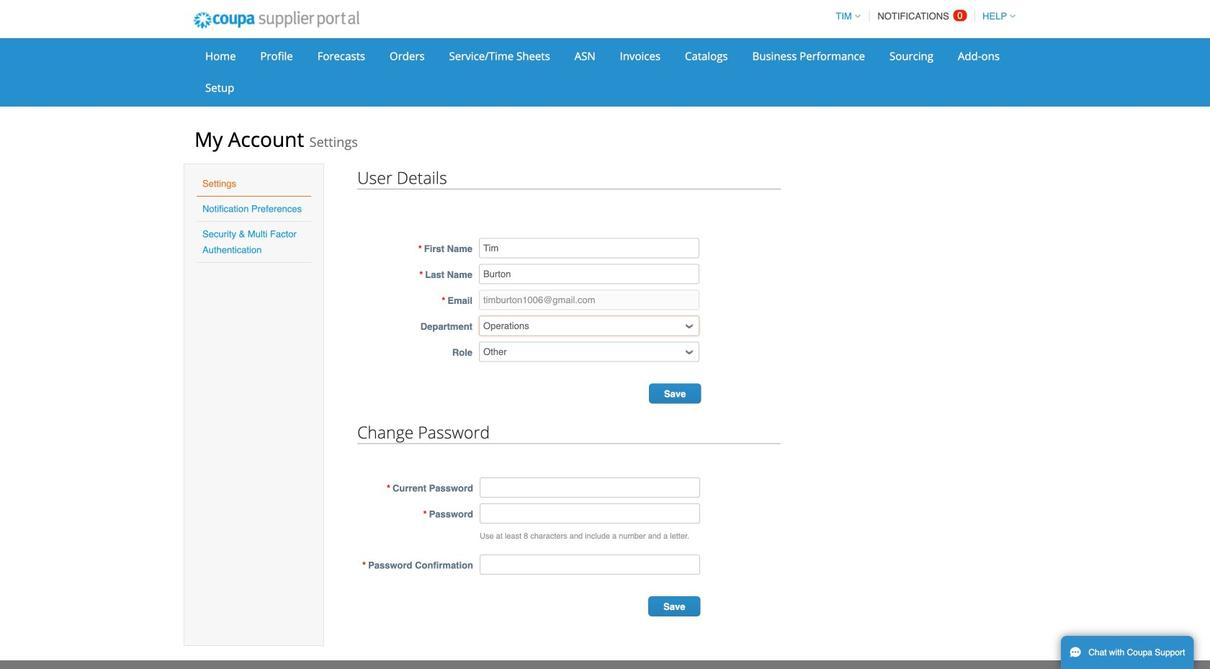 Task type: locate. For each thing, give the bounding box(es) containing it.
None text field
[[479, 264, 700, 284]]

coupa supplier portal image
[[184, 2, 369, 38]]

navigation
[[830, 2, 1016, 30]]

None password field
[[480, 478, 700, 498], [480, 504, 700, 524], [480, 555, 700, 575], [480, 478, 700, 498], [480, 504, 700, 524], [480, 555, 700, 575]]

None text field
[[479, 238, 700, 258], [479, 290, 700, 310], [479, 238, 700, 258], [479, 290, 700, 310]]



